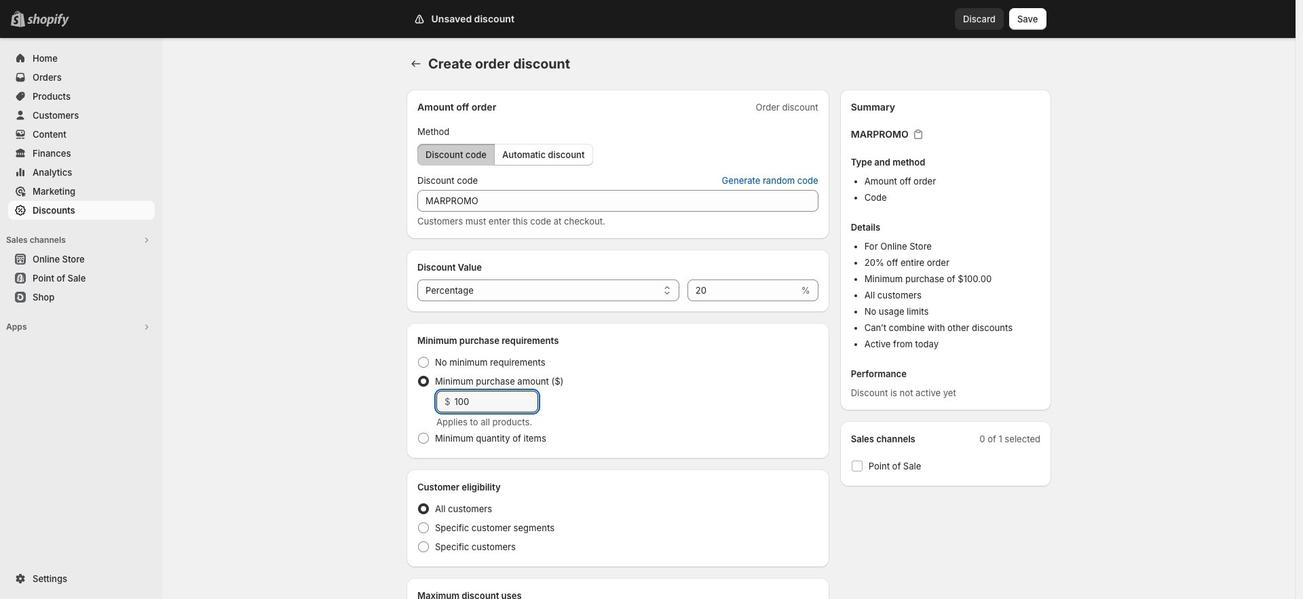 Task type: vqa. For each thing, say whether or not it's contained in the screenshot.
purchased to the middle
no



Task type: locate. For each thing, give the bounding box(es) containing it.
0.00 text field
[[454, 391, 538, 413]]

None text field
[[687, 280, 799, 301]]

None text field
[[417, 190, 818, 212]]

shopify image
[[27, 14, 69, 27]]



